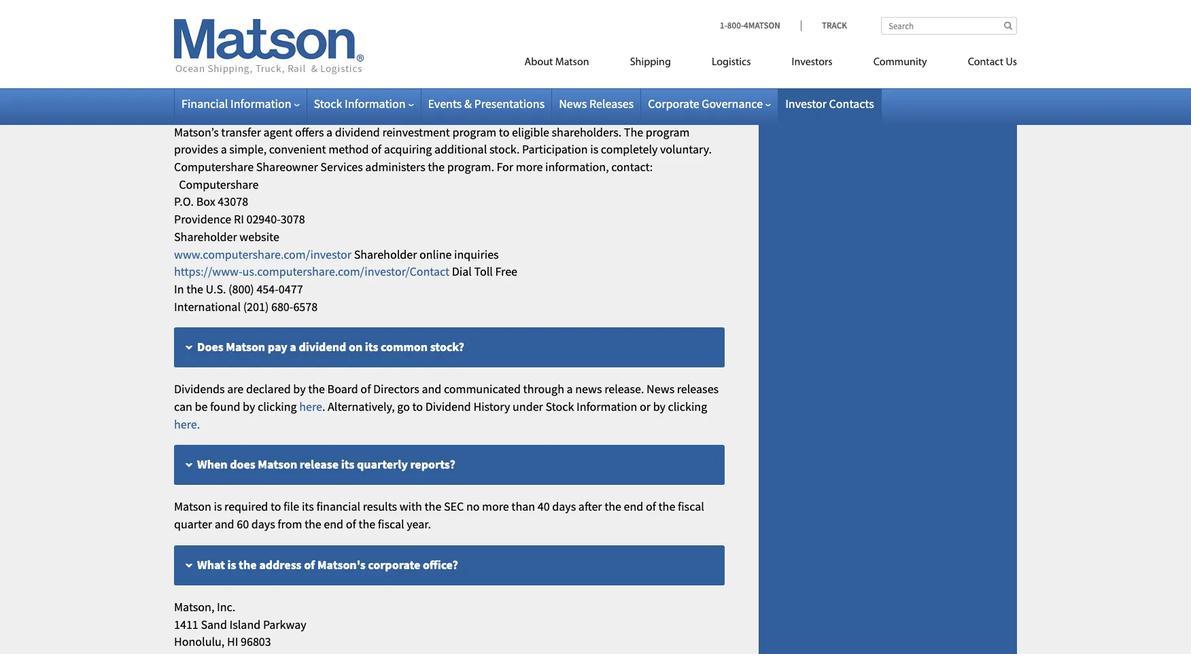 Task type: describe. For each thing, give the bounding box(es) containing it.
4matson
[[744, 20, 780, 31]]

sec
[[444, 499, 464, 515]]

program.
[[447, 159, 494, 175]]

website
[[240, 229, 279, 245]]

matson, inc. 1411 sand island parkway honolulu, hi 96803
[[174, 600, 306, 650]]

information,
[[545, 159, 609, 175]]

voluntary.
[[660, 142, 712, 157]]

www.computershare.com/investor
[[174, 246, 352, 262]]

are
[[227, 382, 244, 397]]

releases
[[589, 96, 634, 112]]

who
[[442, 24, 464, 40]]

method
[[329, 142, 369, 157]]

can i buy shares of matson common stock directly from the company? tab
[[174, 70, 725, 111]]

https://www-us.computershare.com/investor/contact link
[[174, 264, 450, 280]]

a left simple,
[[221, 142, 227, 157]]

provides
[[174, 142, 218, 157]]

clicking inside dividends are declared by the board of directors and communicated through a news release. news releases can be found by clicking
[[258, 399, 297, 415]]

does matson pay a dividend on its common stock?
[[197, 339, 464, 355]]

transfer
[[221, 124, 261, 140]]

about
[[525, 57, 553, 68]]

when does matson release its quarterly reports? tab panel
[[174, 499, 725, 534]]

agent
[[263, 124, 293, 140]]

a inside tab
[[290, 339, 296, 355]]

dividend inside matson's transfer agent offers a dividend reinvestment program to eligible shareholders. the program provides a simple, convenient method of acquiring additional stock. participation is completely voluntary. computershare shareowner services administers the program. for more information, contact: computershare p.o. box 43078 providence ri 02940-3078 shareholder website www.computershare.com/investor shareholder online inquiries https://www-us.computershare.com/investor/contact dial toll free in the u.s. (800) 454-0477 international (201) 680-6578
[[335, 124, 380, 140]]

results
[[363, 499, 397, 515]]

1-
[[720, 20, 727, 31]]

free
[[495, 264, 517, 280]]

contact:
[[611, 159, 653, 175]]

more inside matson's transfer agent offers a dividend reinvestment program to eligible shareholders. the program provides a simple, convenient method of acquiring additional stock. participation is completely voluntary. computershare shareowner services administers the program. for more information, contact: computershare p.o. box 43078 providence ri 02940-3078 shareholder website www.computershare.com/investor shareholder online inquiries https://www-us.computershare.com/investor/contact dial toll free in the u.s. (800) 454-0477 international (201) 680-6578
[[516, 159, 543, 175]]

house
[[260, 41, 291, 57]]

should
[[380, 41, 415, 57]]

eligible
[[512, 124, 549, 140]]

shareowner
[[256, 159, 318, 175]]

0 vertical spatial news
[[559, 96, 587, 112]]

administrative
[[482, 41, 555, 57]]

declared
[[246, 382, 291, 397]]

additional
[[434, 142, 487, 157]]

can i buy shares of matson common stock directly from the company? tab panel
[[174, 123, 725, 316]]

(800) inside in the u.s. (800) 454-0477 international (201) 680-6578  beneficial shareholders who have their shares held by their brokers in the name of the brokerage house or "street name" should address any administrative matters with their brokers.
[[228, 6, 254, 22]]

information for financial information
[[230, 96, 291, 112]]

year.
[[407, 517, 431, 532]]

.
[[322, 399, 325, 415]]

track link
[[801, 20, 847, 31]]

454- inside matson's transfer agent offers a dividend reinvestment program to eligible shareholders. the program provides a simple, convenient method of acquiring additional stock. participation is completely voluntary. computershare shareowner services administers the program. for more information, contact: computershare p.o. box 43078 providence ri 02940-3078 shareholder website www.computershare.com/investor shareholder online inquiries https://www-us.computershare.com/investor/contact dial toll free in the u.s. (800) 454-0477 international (201) 680-6578
[[257, 281, 279, 297]]

is for what is the address of matson's corporate office?
[[227, 557, 236, 573]]

after
[[578, 499, 602, 515]]

us.computershare.com/investor/contact
[[242, 264, 450, 280]]

shares inside tab
[[249, 82, 284, 98]]

matson's
[[174, 124, 219, 140]]

dial
[[452, 264, 472, 280]]

of inside tab
[[304, 557, 315, 573]]

1 horizontal spatial fiscal
[[678, 499, 704, 515]]

about matson link
[[504, 50, 610, 78]]

shipping link
[[610, 50, 691, 78]]

beneficial
[[320, 24, 371, 40]]

name"
[[344, 41, 378, 57]]

from inside can i buy shares of matson common stock directly from the company? tab
[[467, 82, 493, 98]]

here link
[[299, 399, 322, 415]]

1 horizontal spatial days
[[552, 499, 576, 515]]

of down 'financial' at the left of page
[[346, 517, 356, 532]]

information for stock information
[[345, 96, 406, 112]]

inquiries
[[454, 246, 499, 262]]

about matson
[[525, 57, 589, 68]]

can
[[197, 82, 218, 98]]

1411
[[174, 617, 198, 633]]

no
[[466, 499, 480, 515]]

sand
[[201, 617, 227, 633]]

in inside in the u.s. (800) 454-0477 international (201) 680-6578  beneficial shareholders who have their shares held by their brokers in the name of the brokerage house or "street name" should address any administrative matters with their brokers.
[[174, 6, 184, 22]]

96803
[[241, 635, 271, 650]]

when
[[197, 457, 227, 473]]

dividends are declared by the board of directors and communicated through a news release. news releases can be found by clicking
[[174, 382, 719, 415]]

40
[[538, 499, 550, 515]]

2 program from the left
[[646, 124, 690, 140]]

1-800-4matson link
[[720, 20, 801, 31]]

a inside dividends are declared by the board of directors and communicated through a news release. news releases can be found by clicking
[[567, 382, 573, 397]]

a right offers
[[326, 124, 333, 140]]

community link
[[853, 50, 947, 78]]

information inside here . alternatively, go to dividend history under stock information or by clicking here.
[[576, 399, 637, 415]]

administers
[[365, 159, 425, 175]]

directly
[[423, 82, 464, 98]]

than
[[512, 499, 535, 515]]

1 vertical spatial days
[[251, 517, 275, 532]]

matson's transfer agent offers a dividend reinvestment program to eligible shareholders. the program provides a simple, convenient method of acquiring additional stock. participation is completely voluntary. computershare shareowner services administers the program. for more information, contact: computershare p.o. box 43078 providence ri 02940-3078 shareholder website www.computershare.com/investor shareholder online inquiries https://www-us.computershare.com/investor/contact dial toll free in the u.s. (800) 454-0477 international (201) 680-6578
[[174, 124, 712, 315]]

company?
[[516, 82, 571, 98]]

here. link
[[174, 417, 200, 432]]

logistics
[[712, 57, 751, 68]]

shareholders.
[[552, 124, 622, 140]]

what
[[197, 557, 225, 573]]

quarter
[[174, 517, 212, 532]]

stock?
[[430, 339, 464, 355]]

and inside matson is required to file its financial results with the sec no more than 40 days after the end of the fiscal quarter and 60 days from the end of the fiscal year.
[[215, 517, 234, 532]]

the inside tab
[[495, 82, 513, 98]]

6578 inside matson's transfer agent offers a dividend reinvestment program to eligible shareholders. the program provides a simple, convenient method of acquiring additional stock. participation is completely voluntary. computershare shareowner services administers the program. for more information, contact: computershare p.o. box 43078 providence ri 02940-3078 shareholder website www.computershare.com/investor shareholder online inquiries https://www-us.computershare.com/investor/contact dial toll free in the u.s. (800) 454-0477 international (201) 680-6578
[[293, 299, 318, 315]]

60
[[237, 517, 249, 532]]

more inside matson is required to file its financial results with the sec no more than 40 days after the end of the fiscal quarter and 60 days from the end of the fiscal year.
[[482, 499, 509, 515]]

in the u.s. (800) 454-0477 international (201) 680-6578  beneficial shareholders who have their shares held by their brokers in the name of the brokerage house or "street name" should address any administrative matters with their brokers.
[[174, 6, 724, 57]]

or inside in the u.s. (800) 454-0477 international (201) 680-6578  beneficial shareholders who have their shares held by their brokers in the name of the brokerage house or "street name" should address any administrative matters with their brokers.
[[294, 41, 305, 57]]

stock inside here . alternatively, go to dividend history under stock information or by clicking here.
[[546, 399, 574, 415]]

0 vertical spatial computershare
[[174, 159, 254, 175]]

honolulu,
[[174, 635, 225, 650]]

2 horizontal spatial their
[[625, 41, 649, 57]]

is inside matson's transfer agent offers a dividend reinvestment program to eligible shareholders. the program provides a simple, convenient method of acquiring additional stock. participation is completely voluntary. computershare shareowner services administers the program. for more information, contact: computershare p.o. box 43078 providence ri 02940-3078 shareholder website www.computershare.com/investor shareholder online inquiries https://www-us.computershare.com/investor/contact dial toll free in the u.s. (800) 454-0477 international (201) 680-6578
[[590, 142, 598, 157]]

02940-
[[246, 212, 281, 227]]

the inside tab
[[239, 557, 257, 573]]

quarterly
[[357, 457, 408, 473]]

of inside matson's transfer agent offers a dividend reinvestment program to eligible shareholders. the program provides a simple, convenient method of acquiring additional stock. participation is completely voluntary. computershare shareowner services administers the program. for more information, contact: computershare p.o. box 43078 providence ri 02940-3078 shareholder website www.computershare.com/investor shareholder online inquiries https://www-us.computershare.com/investor/contact dial toll free in the u.s. (800) 454-0477 international (201) 680-6578
[[371, 142, 381, 157]]

matson is required to file its financial results with the sec no more than 40 days after the end of the fiscal quarter and 60 days from the end of the fiscal year.
[[174, 499, 704, 532]]

providence
[[174, 212, 231, 227]]

Search search field
[[881, 17, 1017, 35]]

does matson pay a dividend on its common stock? tab
[[174, 328, 725, 369]]

by inside here . alternatively, go to dividend history under stock information or by clicking here.
[[653, 399, 666, 415]]

contacts
[[829, 96, 874, 112]]

to inside here . alternatively, go to dividend history under stock information or by clicking here.
[[412, 399, 423, 415]]

matters
[[558, 41, 597, 57]]

governance
[[702, 96, 763, 112]]

events & presentations
[[428, 96, 545, 112]]

simple,
[[229, 142, 267, 157]]

1 vertical spatial computershare
[[179, 177, 259, 192]]

news releases
[[559, 96, 634, 112]]

convenient
[[269, 142, 326, 157]]

buy
[[226, 82, 247, 98]]

1 vertical spatial fiscal
[[378, 517, 404, 532]]

of right after
[[646, 499, 656, 515]]

board
[[327, 382, 358, 397]]

here . alternatively, go to dividend history under stock information or by clicking here.
[[174, 399, 707, 432]]

u.s. inside in the u.s. (800) 454-0477 international (201) 680-6578  beneficial shareholders who have their shares held by their brokers in the name of the brokerage house or "street name" should address any administrative matters with their brokers.
[[206, 6, 226, 22]]

box
[[196, 194, 215, 210]]

office?
[[423, 557, 458, 573]]

corporate
[[368, 557, 420, 573]]



Task type: locate. For each thing, give the bounding box(es) containing it.
directors
[[373, 382, 419, 397]]

matson image
[[174, 19, 364, 75]]

0477 inside in the u.s. (800) 454-0477 international (201) 680-6578  beneficial shareholders who have their shares held by their brokers in the name of the brokerage house or "street name" should address any administrative matters with their brokers.
[[279, 6, 303, 22]]

investor contacts
[[785, 96, 874, 112]]

1 horizontal spatial shares
[[520, 24, 554, 40]]

1 (201) from the top
[[243, 24, 269, 40]]

services
[[320, 159, 363, 175]]

2 vertical spatial to
[[271, 499, 281, 515]]

1 horizontal spatial more
[[516, 159, 543, 175]]

program up additional in the left top of the page
[[452, 124, 496, 140]]

1 horizontal spatial its
[[341, 457, 355, 473]]

of down house at the top left of page
[[287, 82, 298, 98]]

here
[[299, 399, 322, 415]]

days right the "60"
[[251, 517, 275, 532]]

1 horizontal spatial from
[[467, 82, 493, 98]]

0 vertical spatial fiscal
[[678, 499, 704, 515]]

brokers.
[[651, 41, 693, 57]]

0 vertical spatial common
[[342, 82, 389, 98]]

0 vertical spatial and
[[422, 382, 441, 397]]

shares up the administrative
[[520, 24, 554, 40]]

shareholder up us.computershare.com/investor/contact
[[354, 246, 417, 262]]

corporate
[[648, 96, 699, 112]]

its inside matson is required to file its financial results with the sec no more than 40 days after the end of the fiscal quarter and 60 days from the end of the fiscal year.
[[302, 499, 314, 515]]

computershare up box
[[179, 177, 259, 192]]

dividend up method
[[335, 124, 380, 140]]

the
[[624, 124, 643, 140]]

common up directors on the left bottom of page
[[381, 339, 428, 355]]

1 (800) from the top
[[228, 6, 254, 22]]

0 vertical spatial 6578
[[293, 24, 318, 40]]

0 horizontal spatial address
[[259, 557, 302, 573]]

0 horizontal spatial more
[[482, 499, 509, 515]]

matson inside can i buy shares of matson common stock directly from the company? tab
[[300, 82, 340, 98]]

to inside matson is required to file its financial results with the sec no more than 40 days after the end of the fiscal quarter and 60 days from the end of the fiscal year.
[[271, 499, 281, 515]]

(800) down https://www-
[[228, 281, 254, 297]]

of left brokerage
[[174, 41, 184, 57]]

2 in from the top
[[174, 281, 184, 297]]

contact us
[[968, 57, 1017, 68]]

address down 'file' at the bottom left
[[259, 557, 302, 573]]

news right release.
[[647, 382, 675, 397]]

investors link
[[771, 50, 853, 78]]

their up the administrative
[[494, 24, 518, 40]]

680- inside matson's transfer agent offers a dividend reinvestment program to eligible shareholders. the program provides a simple, convenient method of acquiring additional stock. participation is completely voluntary. computershare shareowner services administers the program. for more information, contact: computershare p.o. box 43078 providence ri 02940-3078 shareholder website www.computershare.com/investor shareholder online inquiries https://www-us.computershare.com/investor/contact dial toll free in the u.s. (800) 454-0477 international (201) 680-6578
[[271, 299, 293, 315]]

1 vertical spatial u.s.
[[206, 281, 226, 297]]

0 vertical spatial with
[[600, 41, 622, 57]]

0 vertical spatial 454-
[[257, 6, 279, 22]]

matson inside matson is required to file its financial results with the sec no more than 40 days after the end of the fiscal quarter and 60 days from the end of the fiscal year.
[[174, 499, 211, 515]]

with inside in the u.s. (800) 454-0477 international (201) 680-6578  beneficial shareholders who have their shares held by their brokers in the name of the brokerage house or "street name" should address any administrative matters with their brokers.
[[600, 41, 622, 57]]

1 680- from the top
[[271, 24, 293, 40]]

1 vertical spatial 680-
[[271, 299, 293, 315]]

2 (201) from the top
[[243, 299, 269, 315]]

0 vertical spatial shareholder
[[174, 229, 237, 245]]

program
[[452, 124, 496, 140], [646, 124, 690, 140]]

u.s. up brokerage
[[206, 6, 226, 22]]

who is matson's transfer agent? tab panel
[[174, 0, 725, 58]]

news inside dividends are declared by the board of directors and communicated through a news release. news releases can be found by clicking
[[647, 382, 675, 397]]

0477 up house at the top left of page
[[279, 6, 303, 22]]

for
[[497, 159, 513, 175]]

matson
[[555, 57, 589, 68], [300, 82, 340, 98], [226, 339, 265, 355], [258, 457, 297, 473], [174, 499, 211, 515]]

6578 inside in the u.s. (800) 454-0477 international (201) 680-6578  beneficial shareholders who have their shares held by their brokers in the name of the brokerage house or "street name" should address any administrative matters with their brokers.
[[293, 24, 318, 40]]

corporate governance
[[648, 96, 763, 112]]

2 horizontal spatial its
[[365, 339, 378, 355]]

454- inside in the u.s. (800) 454-0477 international (201) 680-6578  beneficial shareholders who have their shares held by their brokers in the name of the brokerage house or "street name" should address any administrative matters with their brokers.
[[257, 6, 279, 22]]

of inside tab
[[287, 82, 298, 98]]

1 vertical spatial common
[[381, 339, 428, 355]]

1 vertical spatial stock
[[546, 399, 574, 415]]

alternatively,
[[328, 399, 395, 415]]

is inside tab
[[227, 557, 236, 573]]

0 vertical spatial (800)
[[228, 6, 254, 22]]

i
[[220, 82, 224, 98]]

1 454- from the top
[[257, 6, 279, 22]]

contact us link
[[947, 50, 1017, 78]]

2 vertical spatial is
[[227, 557, 236, 573]]

matson inside does matson pay a dividend on its common stock? tab
[[226, 339, 265, 355]]

is inside matson is required to file its financial results with the sec no more than 40 days after the end of the fiscal quarter and 60 days from the end of the fiscal year.
[[214, 499, 222, 515]]

0 horizontal spatial is
[[214, 499, 222, 515]]

brokerage
[[206, 41, 258, 57]]

2 454- from the top
[[257, 281, 279, 297]]

1 horizontal spatial with
[[600, 41, 622, 57]]

1 vertical spatial address
[[259, 557, 302, 573]]

1 horizontal spatial information
[[345, 96, 406, 112]]

what is the address of matson's corporate office? tab
[[174, 546, 725, 587]]

matson right "does"
[[258, 457, 297, 473]]

0 vertical spatial shares
[[520, 24, 554, 40]]

the
[[186, 6, 203, 22], [676, 24, 693, 40], [187, 41, 204, 57], [495, 82, 513, 98], [428, 159, 445, 175], [186, 281, 203, 297], [308, 382, 325, 397], [425, 499, 441, 515], [605, 499, 621, 515], [658, 499, 675, 515], [305, 517, 321, 532], [358, 517, 375, 532], [239, 557, 257, 573]]

1 vertical spatial in
[[174, 281, 184, 297]]

of up the administers
[[371, 142, 381, 157]]

1 vertical spatial or
[[640, 399, 651, 415]]

0 horizontal spatial shares
[[249, 82, 284, 98]]

1 horizontal spatial their
[[596, 24, 620, 40]]

to left 'file' at the bottom left
[[271, 499, 281, 515]]

does matson pay a dividend on its common stock? tab panel
[[174, 381, 725, 433]]

(201) inside in the u.s. (800) 454-0477 international (201) 680-6578  beneficial shareholders who have their shares held by their brokers in the name of the brokerage house or "street name" should address any administrative matters with their brokers.
[[243, 24, 269, 40]]

2 0477 from the top
[[279, 281, 303, 297]]

0 horizontal spatial from
[[278, 517, 302, 532]]

(800) up brokerage
[[228, 6, 254, 22]]

0 horizontal spatial fiscal
[[378, 517, 404, 532]]

end down 'financial' at the left of page
[[324, 517, 343, 532]]

0 vertical spatial or
[[294, 41, 305, 57]]

of inside in the u.s. (800) 454-0477 international (201) 680-6578  beneficial shareholders who have their shares held by their brokers in the name of the brokerage house or "street name" should address any administrative matters with their brokers.
[[174, 41, 184, 57]]

0 vertical spatial days
[[552, 499, 576, 515]]

shares inside in the u.s. (800) 454-0477 international (201) 680-6578  beneficial shareholders who have their shares held by their brokers in the name of the brokerage house or "street name" should address any administrative matters with their brokers.
[[520, 24, 554, 40]]

0 horizontal spatial end
[[324, 517, 343, 532]]

1 vertical spatial 6578
[[293, 299, 318, 315]]

dividend left on
[[299, 339, 346, 355]]

go
[[397, 399, 410, 415]]

0 vertical spatial stock
[[314, 96, 342, 112]]

matson inside when does matson release its quarterly reports? tab
[[258, 457, 297, 473]]

0 horizontal spatial stock
[[314, 96, 342, 112]]

the inside dividends are declared by the board of directors and communicated through a news release. news releases can be found by clicking
[[308, 382, 325, 397]]

1 vertical spatial more
[[482, 499, 509, 515]]

search image
[[1004, 21, 1012, 30]]

0 horizontal spatial shareholder
[[174, 229, 237, 245]]

0477 down https://www-us.computershare.com/investor/contact link
[[279, 281, 303, 297]]

0 vertical spatial dividend
[[335, 124, 380, 140]]

0 vertical spatial is
[[590, 142, 598, 157]]

1 vertical spatial dividend
[[299, 339, 346, 355]]

0 vertical spatial 680-
[[271, 24, 293, 40]]

in
[[664, 24, 673, 40]]

clicking inside here . alternatively, go to dividend history under stock information or by clicking here.
[[668, 399, 707, 415]]

reinvestment
[[382, 124, 450, 140]]

1 in from the top
[[174, 6, 184, 22]]

track
[[822, 20, 847, 31]]

international
[[174, 24, 241, 40], [174, 299, 241, 315]]

stock up offers
[[314, 96, 342, 112]]

(201)
[[243, 24, 269, 40], [243, 299, 269, 315]]

shipping
[[630, 57, 671, 68]]

0 vertical spatial u.s.
[[206, 6, 226, 22]]

can i buy shares of matson common stock directly from the company?
[[197, 82, 571, 98]]

6578 down https://www-us.computershare.com/investor/contact link
[[293, 299, 318, 315]]

common left stock
[[342, 82, 389, 98]]

0 vertical spatial (201)
[[243, 24, 269, 40]]

454- up house at the top left of page
[[257, 6, 279, 22]]

information
[[230, 96, 291, 112], [345, 96, 406, 112], [576, 399, 637, 415]]

days right '40'
[[552, 499, 576, 515]]

matson up quarter at the left bottom of the page
[[174, 499, 211, 515]]

0 horizontal spatial their
[[494, 24, 518, 40]]

(800)
[[228, 6, 254, 22], [228, 281, 254, 297]]

matson inside "about matson" link
[[555, 57, 589, 68]]

1 clicking from the left
[[258, 399, 297, 415]]

0 horizontal spatial information
[[230, 96, 291, 112]]

matson left pay at the left bottom of page
[[226, 339, 265, 355]]

1 vertical spatial with
[[400, 499, 422, 515]]

or down release.
[[640, 399, 651, 415]]

with
[[600, 41, 622, 57], [400, 499, 422, 515]]

680-
[[271, 24, 293, 40], [271, 299, 293, 315]]

clicking down releases
[[668, 399, 707, 415]]

1 0477 from the top
[[279, 6, 303, 22]]

news up shareholders.
[[559, 96, 587, 112]]

shares right the 'buy'
[[249, 82, 284, 98]]

more right no at the left
[[482, 499, 509, 515]]

shareholder down providence
[[174, 229, 237, 245]]

here.
[[174, 417, 200, 432]]

1 vertical spatial 454-
[[257, 281, 279, 297]]

when does matson release its quarterly reports? tab
[[174, 446, 725, 486]]

1 horizontal spatial address
[[418, 41, 458, 57]]

end right after
[[624, 499, 643, 515]]

1 vertical spatial shares
[[249, 82, 284, 98]]

events & presentations link
[[428, 96, 545, 112]]

1 horizontal spatial program
[[646, 124, 690, 140]]

more right for
[[516, 159, 543, 175]]

(201) up pay at the left bottom of page
[[243, 299, 269, 315]]

its right on
[[365, 339, 378, 355]]

1 vertical spatial to
[[412, 399, 423, 415]]

clicking
[[258, 399, 297, 415], [668, 399, 707, 415]]

and inside dividends are declared by the board of directors and communicated through a news release. news releases can be found by clicking
[[422, 382, 441, 397]]

1 horizontal spatial or
[[640, 399, 651, 415]]

2 horizontal spatial to
[[499, 124, 510, 140]]

investor
[[785, 96, 827, 112]]

2 u.s. from the top
[[206, 281, 226, 297]]

0 vertical spatial more
[[516, 159, 543, 175]]

international inside in the u.s. (800) 454-0477 international (201) 680-6578  beneficial shareholders who have their shares held by their brokers in the name of the brokerage house or "street name" should address any administrative matters with their brokers.
[[174, 24, 241, 40]]

information up agent
[[230, 96, 291, 112]]

1 vertical spatial international
[[174, 299, 241, 315]]

0 vertical spatial its
[[365, 339, 378, 355]]

0 horizontal spatial clicking
[[258, 399, 297, 415]]

1 vertical spatial end
[[324, 517, 343, 532]]

its right the 'release'
[[341, 457, 355, 473]]

days
[[552, 499, 576, 515], [251, 517, 275, 532]]

with up the 'year.'
[[400, 499, 422, 515]]

logistics link
[[691, 50, 771, 78]]

680- up pay at the left bottom of page
[[271, 299, 293, 315]]

0 vertical spatial address
[[418, 41, 458, 57]]

its right 'file' at the bottom left
[[302, 499, 314, 515]]

0 horizontal spatial and
[[215, 517, 234, 532]]

their down brokers
[[625, 41, 649, 57]]

events
[[428, 96, 462, 112]]

information up the reinvestment
[[345, 96, 406, 112]]

u.s. down https://www-
[[206, 281, 226, 297]]

0 horizontal spatial to
[[271, 499, 281, 515]]

1 program from the left
[[452, 124, 496, 140]]

1 vertical spatial shareholder
[[354, 246, 417, 262]]

computershare down provides
[[174, 159, 254, 175]]

2 international from the top
[[174, 299, 241, 315]]

a left news
[[567, 382, 573, 397]]

dividend inside does matson pay a dividend on its common stock? tab
[[299, 339, 346, 355]]

1 horizontal spatial to
[[412, 399, 423, 415]]

is down shareholders.
[[590, 142, 598, 157]]

(800) inside matson's transfer agent offers a dividend reinvestment program to eligible shareholders. the program provides a simple, convenient method of acquiring additional stock. participation is completely voluntary. computershare shareowner services administers the program. for more information, contact: computershare p.o. box 43078 providence ri 02940-3078 shareholder website www.computershare.com/investor shareholder online inquiries https://www-us.computershare.com/investor/contact dial toll free in the u.s. (800) 454-0477 international (201) 680-6578
[[228, 281, 254, 297]]

with right matters
[[600, 41, 622, 57]]

what is the address of matson's corporate office? tab panel
[[174, 599, 725, 651]]

inc.
[[217, 600, 235, 615]]

dividend
[[335, 124, 380, 140], [299, 339, 346, 355]]

and up dividend
[[422, 382, 441, 397]]

2 clicking from the left
[[668, 399, 707, 415]]

0 vertical spatial from
[[467, 82, 493, 98]]

from inside matson is required to file its financial results with the sec no more than 40 days after the end of the fiscal quarter and 60 days from the end of the fiscal year.
[[278, 517, 302, 532]]

stock information link
[[314, 96, 414, 112]]

clicking down declared at bottom
[[258, 399, 297, 415]]

2 6578 from the top
[[293, 299, 318, 315]]

hi
[[227, 635, 238, 650]]

0477 inside matson's transfer agent offers a dividend reinvestment program to eligible shareholders. the program provides a simple, convenient method of acquiring additional stock. participation is completely voluntary. computershare shareowner services administers the program. for more information, contact: computershare p.o. box 43078 providence ri 02940-3078 shareholder website www.computershare.com/investor shareholder online inquiries https://www-us.computershare.com/investor/contact dial toll free in the u.s. (800) 454-0477 international (201) 680-6578
[[279, 281, 303, 297]]

0 vertical spatial end
[[624, 499, 643, 515]]

matson down "street
[[300, 82, 340, 98]]

common
[[342, 82, 389, 98], [381, 339, 428, 355]]

dividends
[[174, 382, 225, 397]]

or inside here . alternatively, go to dividend history under stock information or by clicking here.
[[640, 399, 651, 415]]

to right go
[[412, 399, 423, 415]]

2 horizontal spatial information
[[576, 399, 637, 415]]

address inside in the u.s. (800) 454-0477 international (201) 680-6578  beneficial shareholders who have their shares held by their brokers in the name of the brokerage house or "street name" should address any administrative matters with their brokers.
[[418, 41, 458, 57]]

0 vertical spatial in
[[174, 6, 184, 22]]

454-
[[257, 6, 279, 22], [257, 281, 279, 297]]

information down release.
[[576, 399, 637, 415]]

0 horizontal spatial or
[[294, 41, 305, 57]]

6578
[[293, 24, 318, 40], [293, 299, 318, 315]]

p.o.
[[174, 194, 194, 210]]

u.s.
[[206, 6, 226, 22], [206, 281, 226, 297]]

(201) up house at the top left of page
[[243, 24, 269, 40]]

acquiring
[[384, 142, 432, 157]]

680- inside in the u.s. (800) 454-0477 international (201) 680-6578  beneficial shareholders who have their shares held by their brokers in the name of the brokerage house or "street name" should address any administrative matters with their brokers.
[[271, 24, 293, 40]]

6578 up "street
[[293, 24, 318, 40]]

brokers
[[623, 24, 661, 40]]

2 (800) from the top
[[228, 281, 254, 297]]

0 horizontal spatial news
[[559, 96, 587, 112]]

1 horizontal spatial clicking
[[668, 399, 707, 415]]

shares
[[520, 24, 554, 40], [249, 82, 284, 98]]

stock
[[391, 82, 420, 98]]

address down who at the top left of page
[[418, 41, 458, 57]]

of
[[174, 41, 184, 57], [287, 82, 298, 98], [371, 142, 381, 157], [361, 382, 371, 397], [646, 499, 656, 515], [346, 517, 356, 532], [304, 557, 315, 573]]

1 vertical spatial 0477
[[279, 281, 303, 297]]

1 vertical spatial (800)
[[228, 281, 254, 297]]

454- down www.computershare.com/investor link
[[257, 281, 279, 297]]

None search field
[[881, 17, 1017, 35]]

international down https://www-
[[174, 299, 241, 315]]

1 u.s. from the top
[[206, 6, 226, 22]]

their left brokers
[[596, 24, 620, 40]]

investors
[[792, 57, 833, 68]]

0 vertical spatial 0477
[[279, 6, 303, 22]]

international inside matson's transfer agent offers a dividend reinvestment program to eligible shareholders. the program provides a simple, convenient method of acquiring additional stock. participation is completely voluntary. computershare shareowner services administers the program. for more information, contact: computershare p.o. box 43078 providence ri 02940-3078 shareholder website www.computershare.com/investor shareholder online inquiries https://www-us.computershare.com/investor/contact dial toll free in the u.s. (800) 454-0477 international (201) 680-6578
[[174, 299, 241, 315]]

with inside matson is required to file its financial results with the sec no more than 40 days after the end of the fiscal quarter and 60 days from the end of the fiscal year.
[[400, 499, 422, 515]]

in inside matson's transfer agent offers a dividend reinvestment program to eligible shareholders. the program provides a simple, convenient method of acquiring additional stock. participation is completely voluntary. computershare shareowner services administers the program. for more information, contact: computershare p.o. box 43078 providence ri 02940-3078 shareholder website www.computershare.com/investor shareholder online inquiries https://www-us.computershare.com/investor/contact dial toll free in the u.s. (800) 454-0477 international (201) 680-6578
[[174, 281, 184, 297]]

1 vertical spatial its
[[341, 457, 355, 473]]

680- up house at the top left of page
[[271, 24, 293, 40]]

held
[[556, 24, 579, 40]]

top menu navigation
[[463, 50, 1017, 78]]

a right pay at the left bottom of page
[[290, 339, 296, 355]]

0 vertical spatial to
[[499, 124, 510, 140]]

0 horizontal spatial program
[[452, 124, 496, 140]]

is left required
[[214, 499, 222, 515]]

of inside dividends are declared by the board of directors and communicated through a news release. news releases can be found by clicking
[[361, 382, 371, 397]]

stock down through at left bottom
[[546, 399, 574, 415]]

communicated
[[444, 382, 521, 397]]

of up alternatively,
[[361, 382, 371, 397]]

1 horizontal spatial and
[[422, 382, 441, 397]]

to inside matson's transfer agent offers a dividend reinvestment program to eligible shareholders. the program provides a simple, convenient method of acquiring additional stock. participation is completely voluntary. computershare shareowner services administers the program. for more information, contact: computershare p.o. box 43078 providence ri 02940-3078 shareholder website www.computershare.com/investor shareholder online inquiries https://www-us.computershare.com/investor/contact dial toll free in the u.s. (800) 454-0477 international (201) 680-6578
[[499, 124, 510, 140]]

on
[[349, 339, 363, 355]]

pay
[[268, 339, 287, 355]]

to up stock.
[[499, 124, 510, 140]]

1 international from the top
[[174, 24, 241, 40]]

2 horizontal spatial is
[[590, 142, 598, 157]]

corporate governance link
[[648, 96, 771, 112]]

and left the "60"
[[215, 517, 234, 532]]

is for matson is required to file its financial results with the sec no more than 40 days after the end of the fiscal quarter and 60 days from the end of the fiscal year.
[[214, 499, 222, 515]]

financial information link
[[182, 96, 299, 112]]

u.s. inside matson's transfer agent offers a dividend reinvestment program to eligible shareholders. the program provides a simple, convenient method of acquiring additional stock. participation is completely voluntary. computershare shareowner services administers the program. for more information, contact: computershare p.o. box 43078 providence ri 02940-3078 shareholder website www.computershare.com/investor shareholder online inquiries https://www-us.computershare.com/investor/contact dial toll free in the u.s. (800) 454-0477 international (201) 680-6578
[[206, 281, 226, 297]]

fiscal
[[678, 499, 704, 515], [378, 517, 404, 532]]

0 vertical spatial international
[[174, 24, 241, 40]]

matson down matters
[[555, 57, 589, 68]]

of left matson's
[[304, 557, 315, 573]]

1 vertical spatial (201)
[[243, 299, 269, 315]]

by inside in the u.s. (800) 454-0477 international (201) 680-6578  beneficial shareholders who have their shares held by their brokers in the name of the brokerage house or "street name" should address any administrative matters with their brokers.
[[581, 24, 594, 40]]

1 horizontal spatial shareholder
[[354, 246, 417, 262]]

reports?
[[410, 457, 455, 473]]

(201) inside matson's transfer agent offers a dividend reinvestment program to eligible shareholders. the program provides a simple, convenient method of acquiring additional stock. participation is completely voluntary. computershare shareowner services administers the program. for more information, contact: computershare p.o. box 43078 providence ri 02940-3078 shareholder website www.computershare.com/investor shareholder online inquiries https://www-us.computershare.com/investor/contact dial toll free in the u.s. (800) 454-0477 international (201) 680-6578
[[243, 299, 269, 315]]

1 horizontal spatial is
[[227, 557, 236, 573]]

completely
[[601, 142, 658, 157]]

matson's
[[317, 557, 366, 573]]

800-
[[727, 20, 744, 31]]

1 vertical spatial news
[[647, 382, 675, 397]]

address inside tab
[[259, 557, 302, 573]]

program up voluntary.
[[646, 124, 690, 140]]

1 vertical spatial is
[[214, 499, 222, 515]]

be
[[195, 399, 208, 415]]

releases
[[677, 382, 719, 397]]

international up brokerage
[[174, 24, 241, 40]]

1 6578 from the top
[[293, 24, 318, 40]]

0 horizontal spatial with
[[400, 499, 422, 515]]

through
[[523, 382, 564, 397]]

or right house at the top left of page
[[294, 41, 305, 57]]

1 vertical spatial and
[[215, 517, 234, 532]]

end
[[624, 499, 643, 515], [324, 517, 343, 532]]

contact
[[968, 57, 1004, 68]]

is right what
[[227, 557, 236, 573]]

2 680- from the top
[[271, 299, 293, 315]]

0 horizontal spatial its
[[302, 499, 314, 515]]

0 horizontal spatial days
[[251, 517, 275, 532]]

1 horizontal spatial news
[[647, 382, 675, 397]]



Task type: vqa. For each thing, say whether or not it's contained in the screenshot.
Stock in 'HERE . ALTERNATIVELY, GO TO DIVIDEND HISTORY UNDER STOCK INFORMATION OR BY CLICKING HERE.'
yes



